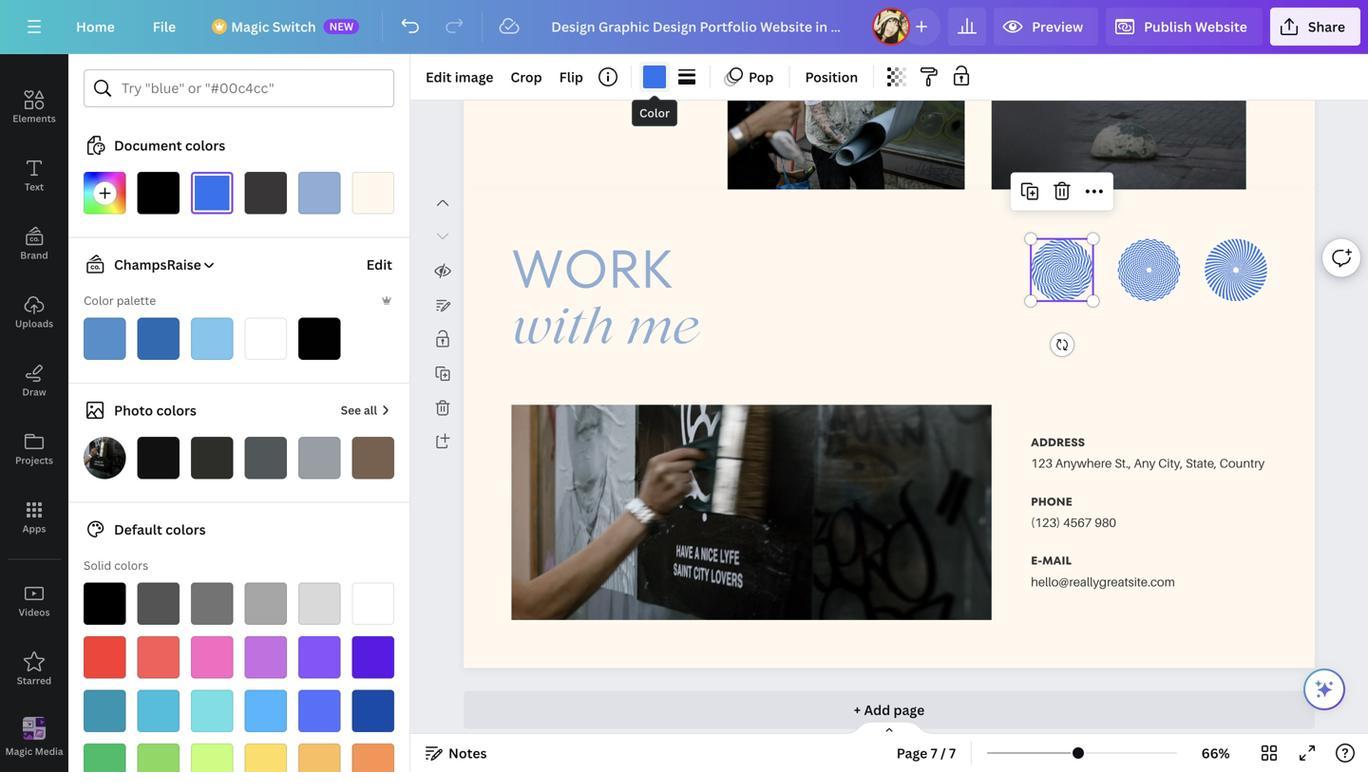 Task type: describe. For each thing, give the bounding box(es) containing it.
e-mail hello@reallygreatsite.com
[[1031, 553, 1175, 589]]

champsraise button
[[76, 253, 216, 276]]

canva assistant image
[[1313, 678, 1336, 701]]

e-
[[1031, 553, 1042, 569]]

#505658 image
[[245, 437, 287, 479]]

flip
[[559, 68, 583, 86]]

pop
[[749, 68, 774, 86]]

photo colors
[[114, 401, 197, 420]]

anywhere
[[1055, 456, 1112, 471]]

text button
[[0, 142, 68, 210]]

videos
[[19, 606, 50, 619]]

website
[[1195, 18, 1247, 36]]

design button
[[0, 5, 68, 73]]

#010101 image
[[298, 318, 341, 360]]

phone
[[1031, 494, 1072, 510]]

crop button
[[503, 62, 550, 92]]

country
[[1220, 456, 1265, 471]]

text
[[25, 181, 44, 193]]

preview
[[1032, 18, 1083, 36]]

apps button
[[0, 484, 68, 552]]

side panel tab list
[[0, 5, 68, 772]]

address 123 anywhere st., any city, state, country
[[1031, 435, 1265, 471]]

phone (123) 4567 980
[[1031, 494, 1116, 530]]

document colors
[[114, 136, 225, 154]]

add a new color image
[[84, 172, 126, 214]]

default
[[114, 521, 162, 539]]

publish website
[[1144, 18, 1247, 36]]

solid
[[84, 558, 111, 573]]

new
[[329, 19, 354, 33]]

see
[[341, 402, 361, 418]]

main menu bar
[[0, 0, 1368, 54]]

draw
[[22, 386, 46, 399]]

edit image button
[[418, 62, 501, 92]]

#75c6ef image
[[191, 318, 233, 360]]

position
[[805, 68, 858, 86]]

1 vertical spatial #2273f3 image
[[191, 172, 233, 214]]

#fff8ed image
[[352, 172, 394, 214]]

pop button
[[718, 62, 781, 92]]

/
[[941, 744, 946, 763]]

projects button
[[0, 415, 68, 484]]

66%
[[1202, 744, 1230, 763]]

bright red #ff3131 image
[[84, 637, 126, 679]]

123
[[1031, 456, 1053, 471]]

crop
[[511, 68, 542, 86]]

home
[[76, 18, 115, 36]]

edit button
[[365, 246, 394, 284]]

palette
[[117, 293, 156, 308]]

980
[[1095, 515, 1116, 530]]

0 horizontal spatial #2273f3 image
[[191, 172, 233, 214]]

light gray #d9d9d9 image
[[298, 583, 341, 625]]

+ add page
[[854, 701, 925, 719]]

me
[[627, 309, 699, 356]]

champsraise
[[114, 256, 201, 274]]

position button
[[798, 62, 866, 92]]

see all
[[341, 402, 377, 418]]

yellow #ffde59 image
[[245, 744, 287, 772]]

1 horizontal spatial #2273f3 image
[[643, 66, 666, 88]]

city,
[[1158, 456, 1183, 471]]

home link
[[61, 8, 130, 46]]

state,
[[1186, 456, 1217, 471]]

all
[[364, 402, 377, 418]]

page
[[894, 701, 925, 719]]

brand
[[20, 249, 48, 262]]

edit image
[[426, 68, 494, 86]]

colors for default colors
[[166, 521, 206, 539]]

color for color palette
[[84, 293, 114, 308]]

document
[[114, 136, 182, 154]]

magic for magic media
[[5, 745, 33, 758]]

work
[[512, 232, 673, 307]]

flip button
[[552, 62, 591, 92]]

white #ffffff image
[[352, 583, 394, 625]]

violet #5e17eb image
[[352, 637, 394, 679]]

magic media button
[[0, 704, 68, 772]]

edit for edit image
[[426, 68, 452, 86]]

#8badd6 image
[[298, 172, 341, 214]]

magic media
[[5, 745, 63, 758]]

color palette
[[84, 293, 156, 308]]



Task type: vqa. For each thing, say whether or not it's contained in the screenshot.


Task type: locate. For each thing, give the bounding box(es) containing it.
bright red #ff3131 image
[[84, 637, 126, 679]]

st.,
[[1115, 456, 1131, 471]]

image
[[455, 68, 494, 86]]

#2273f3 image down main menu bar
[[643, 66, 666, 88]]

elements button
[[0, 73, 68, 142]]

light blue #38b6ff image
[[245, 690, 287, 733], [245, 690, 287, 733]]

0 vertical spatial color
[[639, 105, 670, 121]]

green #00bf63 image
[[84, 744, 126, 772], [84, 744, 126, 772]]

grass green #7ed957 image
[[137, 744, 180, 772], [137, 744, 180, 772]]

yellow #ffde59 image
[[245, 744, 287, 772]]

turquoise blue #5ce1e6 image
[[191, 690, 233, 733], [191, 690, 233, 733]]

1 horizontal spatial 7
[[949, 744, 956, 763]]

#166bb5 image
[[137, 318, 180, 360], [137, 318, 180, 360]]

#8badd6 image
[[298, 172, 341, 214]]

peach #ffbd59 image
[[298, 744, 341, 772], [298, 744, 341, 772]]

#75c6ef image
[[191, 318, 233, 360]]

file
[[153, 18, 176, 36]]

black #000000 image
[[84, 583, 126, 625]]

violet #5e17eb image
[[352, 637, 394, 679]]

projects
[[15, 454, 53, 467]]

add
[[864, 701, 890, 719]]

purple #8c52ff image
[[298, 637, 341, 679], [298, 637, 341, 679]]

#4890cd image
[[84, 318, 126, 360]]

#2273f3 image down main menu bar
[[643, 66, 666, 88]]

colors for document colors
[[185, 136, 225, 154]]

share button
[[1270, 8, 1361, 46]]

starred button
[[0, 636, 68, 704]]

1 vertical spatial magic
[[5, 745, 33, 758]]

gray #737373 image
[[191, 583, 233, 625], [191, 583, 233, 625]]

publish
[[1144, 18, 1192, 36]]

0 vertical spatial #2273f3 image
[[643, 66, 666, 88]]

white #ffffff image
[[352, 583, 394, 625]]

4567
[[1063, 515, 1092, 530]]

solid colors
[[84, 558, 148, 573]]

magic inside main menu bar
[[231, 18, 269, 36]]

file button
[[138, 8, 191, 46]]

2 7 from the left
[[949, 744, 956, 763]]

magic inside button
[[5, 745, 33, 758]]

+
[[854, 701, 861, 719]]

magic for magic switch
[[231, 18, 269, 36]]

hello@reallygreatsite.com
[[1031, 575, 1175, 589]]

color left palette
[[84, 293, 114, 308]]

elements
[[13, 112, 56, 125]]

edit down #fff8ed image
[[366, 256, 392, 274]]

notes
[[448, 744, 487, 763]]

dark turquoise #0097b2 image
[[84, 690, 126, 733], [84, 690, 126, 733]]

work with me
[[512, 232, 699, 356]]

cobalt blue #004aad image
[[352, 690, 394, 733], [352, 690, 394, 733]]

address
[[1031, 435, 1085, 450]]

page 7 / 7 button
[[889, 738, 964, 769]]

1 horizontal spatial edit
[[426, 68, 452, 86]]

media
[[35, 745, 63, 758]]

7 right /
[[949, 744, 956, 763]]

edit for edit
[[366, 256, 392, 274]]

share
[[1308, 18, 1345, 36]]

color
[[639, 105, 670, 121], [84, 293, 114, 308]]

magenta #cb6ce6 image
[[245, 637, 287, 679], [245, 637, 287, 679]]

dark gray #545454 image
[[137, 583, 180, 625], [137, 583, 180, 625]]

design
[[18, 44, 50, 57]]

gray #a6a6a6 image
[[245, 583, 287, 625]]

0 horizontal spatial color
[[84, 293, 114, 308]]

with
[[512, 309, 615, 356]]

1 7 from the left
[[931, 744, 937, 763]]

0 horizontal spatial edit
[[366, 256, 392, 274]]

lime #c1ff72 image
[[191, 744, 233, 772], [191, 744, 233, 772]]

starred
[[17, 675, 52, 687]]

#010101 image
[[298, 318, 341, 360]]

brand button
[[0, 210, 68, 278]]

colors for solid colors
[[114, 558, 148, 573]]

page 7 / 7
[[897, 744, 956, 763]]

notes button
[[418, 738, 495, 769]]

7
[[931, 744, 937, 763], [949, 744, 956, 763]]

uploads
[[15, 317, 53, 330]]

#505658 image
[[245, 437, 287, 479]]

#4890cd image
[[84, 318, 126, 360]]

orange #ff914d image
[[352, 744, 394, 772], [352, 744, 394, 772]]

#2273f3 image down document colors
[[191, 172, 233, 214]]

1 vertical spatial color
[[84, 293, 114, 308]]

colors right photo
[[156, 401, 197, 420]]

+ add page button
[[464, 691, 1315, 729]]

#393636 image
[[245, 172, 287, 214], [245, 172, 287, 214]]

publish website button
[[1106, 8, 1263, 46]]

edit inside 'button'
[[366, 256, 392, 274]]

colors right document
[[185, 136, 225, 154]]

#2273f3 image
[[643, 66, 666, 88], [191, 172, 233, 214]]

photo
[[114, 401, 153, 420]]

colors for photo colors
[[156, 401, 197, 420]]

mail
[[1042, 553, 1072, 569]]

videos button
[[0, 567, 68, 636]]

default colors
[[114, 521, 206, 539]]

1 horizontal spatial color
[[639, 105, 670, 121]]

#ffffff image
[[245, 318, 287, 360], [245, 318, 287, 360]]

0 vertical spatial magic
[[231, 18, 269, 36]]

switch
[[273, 18, 316, 36]]

magic left the switch
[[231, 18, 269, 36]]

gray #a6a6a6 image
[[245, 583, 287, 625]]

color for color
[[639, 105, 670, 121]]

Try "blue" or "#00c4cc" search field
[[122, 70, 382, 106]]

aqua blue #0cc0df image
[[137, 690, 180, 733], [137, 690, 180, 733]]

see all button
[[339, 391, 394, 429]]

66% button
[[1185, 738, 1247, 769]]

#2d2e29 image
[[191, 437, 233, 479], [191, 437, 233, 479]]

royal blue #5271ff image
[[298, 690, 341, 733]]

edit left image
[[426, 68, 452, 86]]

0 horizontal spatial magic
[[5, 745, 33, 758]]

pink #ff66c4 image
[[191, 637, 233, 679], [191, 637, 233, 679]]

0 horizontal spatial #2273f3 image
[[191, 172, 233, 214]]

colors right solid
[[114, 558, 148, 573]]

colors
[[185, 136, 225, 154], [156, 401, 197, 420], [166, 521, 206, 539], [114, 558, 148, 573]]

colors right default
[[166, 521, 206, 539]]

0 vertical spatial #2273f3 image
[[643, 66, 666, 88]]

1 vertical spatial edit
[[366, 256, 392, 274]]

page
[[897, 744, 928, 763]]

#000000 image
[[137, 172, 180, 214], [137, 172, 180, 214]]

#7a604e image
[[352, 437, 394, 479], [352, 437, 394, 479]]

#979ea5 image
[[298, 437, 341, 479], [298, 437, 341, 479]]

magic left media
[[5, 745, 33, 758]]

royal blue #5271ff image
[[298, 690, 341, 733]]

coral red #ff5757 image
[[137, 637, 180, 679], [137, 637, 180, 679]]

#2273f3 image
[[643, 66, 666, 88], [191, 172, 233, 214]]

black #000000 image
[[84, 583, 126, 625]]

add a new color image
[[84, 172, 126, 214]]

edit inside popup button
[[426, 68, 452, 86]]

edit
[[426, 68, 452, 86], [366, 256, 392, 274]]

light gray #d9d9d9 image
[[298, 583, 341, 625]]

draw button
[[0, 347, 68, 415]]

Design title text field
[[536, 8, 865, 46]]

show pages image
[[844, 721, 935, 736]]

0 horizontal spatial 7
[[931, 744, 937, 763]]

7 left /
[[931, 744, 937, 763]]

apps
[[22, 523, 46, 535]]

1 horizontal spatial #2273f3 image
[[643, 66, 666, 88]]

any
[[1134, 456, 1156, 471]]

1 horizontal spatial magic
[[231, 18, 269, 36]]

#2273f3 image down document colors
[[191, 172, 233, 214]]

1 vertical spatial #2273f3 image
[[191, 172, 233, 214]]

0 vertical spatial edit
[[426, 68, 452, 86]]

magic switch
[[231, 18, 316, 36]]

(123)
[[1031, 515, 1061, 530]]

uploads button
[[0, 278, 68, 347]]

#fff8ed image
[[352, 172, 394, 214]]

preview button
[[994, 8, 1099, 46]]

color down main menu bar
[[639, 105, 670, 121]]

magic
[[231, 18, 269, 36], [5, 745, 33, 758]]

#101110 image
[[137, 437, 180, 479], [137, 437, 180, 479]]



